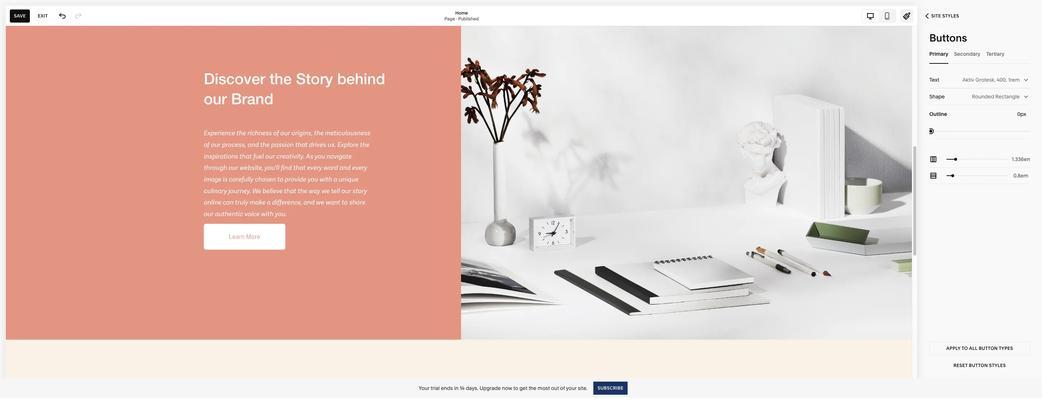 Task type: describe. For each thing, give the bounding box(es) containing it.
apply
[[946, 346, 961, 351]]

exit
[[38, 13, 48, 18]]

button
[[969, 363, 988, 368]]

1rem
[[1008, 77, 1020, 83]]

site
[[931, 13, 941, 19]]

aktiv
[[963, 77, 974, 83]]

secondary button
[[954, 44, 981, 64]]

primary
[[930, 50, 948, 57]]

trial
[[431, 385, 440, 391]]

your
[[419, 385, 430, 391]]

secondary
[[954, 50, 981, 57]]

your
[[566, 385, 577, 391]]

subscribe button
[[593, 381, 627, 395]]

apply to all button types button
[[930, 342, 1030, 355]]

rectangle
[[996, 93, 1020, 100]]

site styles button
[[918, 8, 967, 24]]

out
[[551, 385, 559, 391]]

in
[[454, 385, 459, 391]]

page
[[444, 16, 455, 21]]

·
[[456, 16, 457, 21]]

the
[[529, 385, 537, 391]]

site styles
[[931, 13, 959, 19]]

now
[[502, 385, 512, 391]]

get
[[520, 385, 528, 391]]

save button
[[10, 9, 30, 22]]

to inside apply to all button types button
[[962, 346, 968, 351]]

14
[[460, 385, 465, 391]]

tertiary button
[[986, 44, 1005, 64]]

types
[[999, 346, 1013, 351]]

save
[[14, 13, 26, 18]]

[object Object] range field
[[930, 123, 1030, 139]]

tertiary
[[986, 50, 1005, 57]]

home
[[455, 10, 468, 15]]

outline
[[930, 111, 947, 117]]

site.
[[578, 385, 588, 391]]

your trial ends in 14 days. upgrade now to get the most out of your site.
[[419, 385, 588, 391]]



Task type: vqa. For each thing, say whether or not it's contained in the screenshot.
Upgrade
yes



Task type: locate. For each thing, give the bounding box(es) containing it.
upgrade
[[480, 385, 501, 391]]

1 horizontal spatial to
[[962, 346, 968, 351]]

0 vertical spatial to
[[962, 346, 968, 351]]

reset button styles
[[954, 363, 1006, 368]]

ends
[[441, 385, 453, 391]]

days.
[[466, 385, 478, 391]]

rounded
[[972, 93, 994, 100]]

1 vertical spatial tab list
[[930, 44, 1030, 64]]

0 vertical spatial tab list
[[862, 10, 896, 22]]

home page · published
[[444, 10, 479, 21]]

1 vertical spatial styles
[[989, 363, 1006, 368]]

reset
[[954, 363, 968, 368]]

shape
[[930, 93, 945, 100]]

0 horizontal spatial to
[[513, 385, 518, 391]]

None text field
[[1012, 155, 1030, 163], [1012, 172, 1030, 180], [1012, 155, 1030, 163], [1012, 172, 1030, 180]]

most
[[538, 385, 550, 391]]

buttons
[[930, 32, 967, 44]]

primary button
[[930, 44, 948, 64]]

to left get
[[513, 385, 518, 391]]

400,
[[997, 77, 1007, 83]]

grotesk,
[[976, 77, 996, 83]]

styles inside site styles button
[[942, 13, 959, 19]]

subscribe
[[597, 385, 623, 391]]

text
[[930, 77, 939, 83]]

outline element
[[930, 105, 1030, 139]]

0 horizontal spatial tab list
[[862, 10, 896, 22]]

1 horizontal spatial styles
[[989, 363, 1006, 368]]

styles right site
[[942, 13, 959, 19]]

to
[[962, 346, 968, 351], [513, 385, 518, 391]]

None range field
[[947, 151, 1008, 167], [947, 168, 1008, 184], [947, 151, 1008, 167], [947, 168, 1008, 184]]

0 horizontal spatial styles
[[942, 13, 959, 19]]

exit button
[[34, 9, 52, 22]]

of
[[560, 385, 565, 391]]

styles
[[942, 13, 959, 19], [989, 363, 1006, 368]]

1 horizontal spatial tab list
[[930, 44, 1030, 64]]

tab list
[[862, 10, 896, 22], [930, 44, 1030, 64]]

tab list containing primary
[[930, 44, 1030, 64]]

styles right the button
[[989, 363, 1006, 368]]

[object Object] text field
[[1017, 110, 1028, 118]]

all
[[969, 346, 978, 351]]

published
[[458, 16, 479, 21]]

rounded rectangle
[[972, 93, 1020, 100]]

styles inside reset button styles button
[[989, 363, 1006, 368]]

to left all
[[962, 346, 968, 351]]

aktiv grotesk, 400, 1rem
[[963, 77, 1020, 83]]

0 vertical spatial styles
[[942, 13, 959, 19]]

reset button styles button
[[930, 359, 1030, 372]]

apply to all button types
[[946, 346, 1013, 351]]

button
[[979, 346, 998, 351]]

1 vertical spatial to
[[513, 385, 518, 391]]



